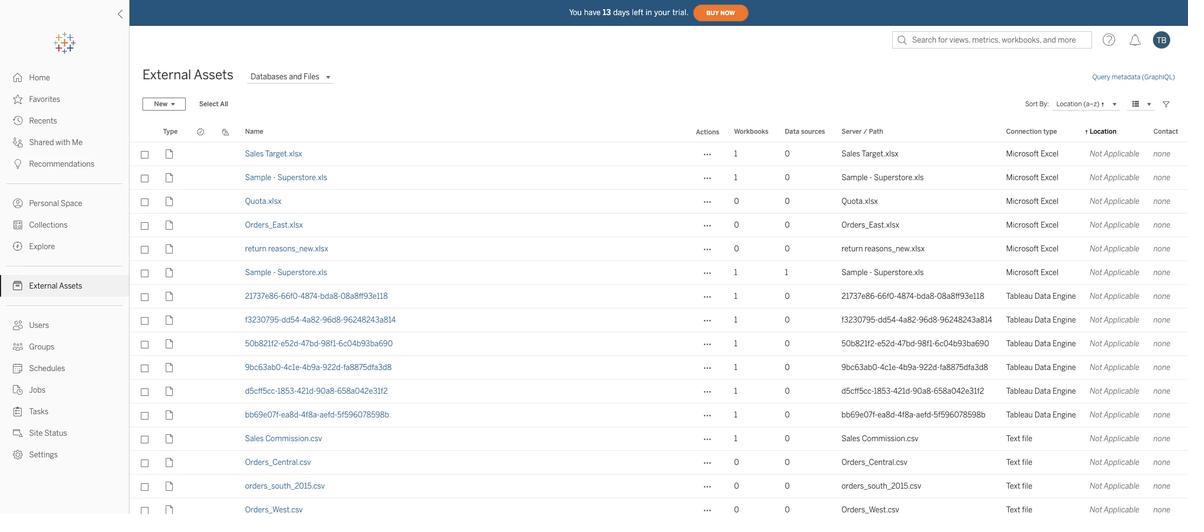 Task type: describe. For each thing, give the bounding box(es) containing it.
1 ea8d- from the left
[[281, 411, 301, 420]]

applicable for second row
[[1104, 173, 1140, 183]]

buy now button
[[693, 4, 749, 22]]

status
[[44, 429, 67, 439]]

1 horizontal spatial assets
[[194, 67, 234, 83]]

by text only_f5he34f image for shared with me
[[13, 138, 23, 147]]

0 for 9bc63ab0-4c1e-4b9a-922d-fa8875dfa3d8
[[785, 363, 790, 373]]

(a–z)
[[1084, 100, 1100, 108]]

tableau data engine for bb69e07f-ea8d-4f8a-aefd-5f596078598b
[[1007, 411, 1077, 420]]

now
[[721, 9, 735, 16]]

6 row from the top
[[130, 261, 1189, 285]]

by:
[[1040, 100, 1049, 108]]

personal space link
[[0, 193, 129, 214]]

1 66f0- from the left
[[281, 292, 301, 301]]

not applicable for return reasons_new.xlsx link
[[1090, 245, 1140, 254]]

2 row from the top
[[130, 166, 1189, 190]]

0 for d5cff5cc-1853-421d-90a8-658a042e31f2
[[785, 387, 790, 396]]

0 for bb69e07f-ea8d-4f8a-aefd-5f596078598b
[[785, 411, 790, 420]]

2 08a8ff93e118 from the left
[[937, 292, 985, 301]]

not for sales commission.csv link
[[1090, 435, 1103, 444]]

recents
[[29, 117, 57, 126]]

1 fa8875dfa3d8 from the left
[[343, 363, 392, 373]]

applicable for row containing orders_central.csv
[[1104, 458, 1140, 468]]

server / path
[[842, 128, 884, 136]]

new button
[[143, 98, 186, 111]]

row containing f3230795-dd54-4a82-96d8-96248243a814
[[130, 309, 1189, 333]]

settings
[[29, 451, 58, 460]]

explore link
[[0, 236, 129, 258]]

21737e86-66f0-4874-bda8-08a8ff93e118 link
[[245, 292, 388, 301]]

databases and files button
[[247, 70, 334, 83]]

not for orders_east.xlsx link
[[1090, 221, 1103, 230]]

sources
[[801, 128, 825, 136]]

none for sales target.xlsx link
[[1154, 150, 1171, 159]]

all
[[220, 100, 228, 108]]

explore
[[29, 242, 55, 252]]

jobs link
[[0, 380, 129, 401]]

2 9bc63ab0- from the left
[[842, 363, 880, 373]]

location for location
[[1090, 128, 1117, 136]]

site status link
[[0, 423, 129, 444]]

engine for 96248243a814
[[1053, 316, 1077, 325]]

2 47bd- from the left
[[898, 340, 918, 349]]

microsoft for row containing sales target.xlsx
[[1007, 150, 1039, 159]]

sort by:
[[1026, 100, 1049, 108]]

applicable for row containing orders_east.xlsx
[[1104, 221, 1140, 230]]

home link
[[0, 67, 129, 89]]

external assets link
[[0, 275, 129, 297]]

2 excel from the top
[[1041, 173, 1059, 183]]

2 21737e86- from the left
[[842, 292, 878, 301]]

by text only_f5he34f image for collections
[[13, 220, 23, 230]]

1 922d- from the left
[[323, 363, 343, 373]]

50b821f2-e52d-47bd-98f1-6c04b93ba690 link
[[245, 340, 393, 349]]

space
[[61, 199, 82, 208]]

none for bb69e07f-ea8d-4f8a-aefd-5f596078598b link
[[1154, 411, 1171, 420]]

1 4b9a- from the left
[[302, 363, 323, 373]]

applicable for row containing 9bc63ab0-4c1e-4b9a-922d-fa8875dfa3d8
[[1104, 363, 1140, 373]]

new
[[154, 100, 168, 108]]

schedules
[[29, 365, 65, 374]]

databases
[[251, 72, 287, 82]]

connection type
[[1007, 128, 1058, 136]]

f3230795-dd54-4a82-96d8-96248243a814 link
[[245, 316, 396, 325]]

favorites
[[29, 95, 60, 104]]

workbooks
[[734, 128, 769, 136]]

1 50b821f2- from the left
[[245, 340, 281, 349]]

tasks
[[29, 408, 49, 417]]

2 421d- from the left
[[894, 387, 913, 396]]

row containing d5cff5cc-1853-421d-90a8-658a042e31f2
[[130, 380, 1189, 404]]

2 1853- from the left
[[874, 387, 894, 396]]

2 922d- from the left
[[920, 363, 940, 373]]

2 sales target.xlsx from the left
[[842, 150, 899, 159]]

tableau data engine for 21737e86-66f0-4874-bda8-08a8ff93e118
[[1007, 292, 1077, 301]]

buy
[[707, 9, 719, 16]]

2 bb69e07f- from the left
[[842, 411, 878, 420]]

not for sales target.xlsx link
[[1090, 150, 1103, 159]]

none for quota.xlsx link
[[1154, 197, 1171, 206]]

file (microsoft excel) image for row containing sales target.xlsx
[[163, 148, 176, 161]]

files
[[304, 72, 320, 82]]

1 5f596078598b from the left
[[337, 411, 389, 420]]

recents link
[[0, 110, 129, 132]]

select all
[[199, 100, 228, 108]]

applicable for 11th row from the bottom
[[1104, 268, 1140, 278]]

1 bda8- from the left
[[320, 292, 341, 301]]

2 50b821f2-e52d-47bd-98f1-6c04b93ba690 from the left
[[842, 340, 990, 349]]

orders_south_2015.csv link
[[245, 482, 325, 491]]

by text only_f5he34f image for settings
[[13, 450, 23, 460]]

tableau data engine for d5cff5cc-1853-421d-90a8-658a042e31f2
[[1007, 387, 1077, 396]]

left
[[632, 8, 644, 17]]

applicable for row containing quota.xlsx
[[1104, 197, 1140, 206]]

have
[[584, 8, 601, 17]]

2 none from the top
[[1154, 173, 1171, 183]]

1 90a8- from the left
[[316, 387, 337, 396]]

engine for 08a8ff93e118
[[1053, 292, 1077, 301]]

2 f3230795- from the left
[[842, 316, 878, 325]]

home
[[29, 73, 50, 83]]

2 658a042e31f2 from the left
[[934, 387, 985, 396]]

(graphiql)
[[1142, 73, 1176, 81]]

1 sales target.xlsx from the left
[[245, 150, 302, 159]]

you have 13 days left in your trial.
[[569, 8, 689, 17]]

in
[[646, 8, 652, 17]]

2 aefd- from the left
[[916, 411, 934, 420]]

2 orders_east.xlsx from the left
[[842, 221, 900, 230]]

2 orders_central.csv from the left
[[842, 458, 908, 468]]

me
[[72, 138, 83, 147]]

not for orders_central.csv "link" on the left bottom of the page
[[1090, 458, 1103, 468]]

1 4a82- from the left
[[302, 316, 323, 325]]

1 for sales target.xlsx link
[[734, 150, 738, 159]]

1 return from the left
[[245, 245, 267, 254]]

buy now
[[707, 9, 735, 16]]

2 66f0- from the left
[[878, 292, 897, 301]]

microsoft excel for row containing orders_east.xlsx
[[1007, 221, 1059, 230]]

select
[[199, 100, 219, 108]]

by text only_f5he34f image for favorites
[[13, 95, 23, 104]]

your
[[655, 8, 671, 17]]

type
[[1044, 128, 1058, 136]]

applicable for row containing 50b821f2-e52d-47bd-98f1-6c04b93ba690
[[1104, 340, 1140, 349]]

file (tableau data engine) image for 50b821f2-
[[163, 338, 176, 351]]

file (text file) image
[[163, 433, 176, 446]]

2 return from the left
[[842, 245, 863, 254]]

shared
[[29, 138, 54, 147]]

collections
[[29, 221, 68, 230]]

2 4a82- from the left
[[899, 316, 919, 325]]

navigation panel element
[[0, 32, 129, 466]]

by text only_f5he34f image for schedules
[[13, 364, 23, 374]]

none for 21737e86-66f0-4874-bda8-08a8ff93e118 link on the left of page
[[1154, 292, 1171, 301]]

row containing sales commission.csv
[[130, 428, 1189, 451]]

tableau data engine for f3230795-dd54-4a82-96d8-96248243a814
[[1007, 316, 1077, 325]]

1 bb69e07f-ea8d-4f8a-aefd-5f596078598b from the left
[[245, 411, 389, 420]]

not applicable for sales commission.csv link
[[1090, 435, 1140, 444]]

not for bb69e07f-ea8d-4f8a-aefd-5f596078598b link
[[1090, 411, 1103, 420]]

groups link
[[0, 336, 129, 358]]

tableau for fa8875dfa3d8
[[1007, 363, 1033, 373]]

microsoft excel for row containing quota.xlsx
[[1007, 197, 1059, 206]]

1 reasons_new.xlsx from the left
[[268, 245, 328, 254]]

1 421d- from the left
[[297, 387, 316, 396]]

0 for orders_central.csv
[[785, 458, 790, 468]]

1 for sales commission.csv link
[[734, 435, 738, 444]]

2 e52d- from the left
[[878, 340, 898, 349]]

text for sales commission.csv
[[1007, 435, 1021, 444]]

2 reasons_new.xlsx from the left
[[865, 245, 925, 254]]

1 for 50b821f2-e52d-47bd-98f1-6c04b93ba690 link
[[734, 340, 738, 349]]

row containing return reasons_new.xlsx
[[130, 238, 1189, 261]]

none for sales commission.csv link
[[1154, 435, 1171, 444]]

Search for views, metrics, workbooks, and more text field
[[893, 31, 1092, 49]]

1 9bc63ab0-4c1e-4b9a-922d-fa8875dfa3d8 from the left
[[245, 363, 392, 373]]

bb69e07f-ea8d-4f8a-aefd-5f596078598b link
[[245, 411, 389, 420]]

file (tableau data engine) image for bb69e07f-
[[163, 409, 176, 422]]

2 target.xlsx from the left
[[862, 150, 899, 159]]

row containing 21737e86-66f0-4874-bda8-08a8ff93e118
[[130, 285, 1189, 309]]

9bc63ab0-4c1e-4b9a-922d-fa8875dfa3d8 link
[[245, 363, 392, 373]]

2 21737e86-66f0-4874-bda8-08a8ff93e118 from the left
[[842, 292, 985, 301]]

1 f3230795-dd54-4a82-96d8-96248243a814 from the left
[[245, 316, 396, 325]]

quota.xlsx link
[[245, 197, 282, 206]]

0 for return reasons_new.xlsx
[[785, 245, 790, 254]]

data for 21737e86-66f0-4874-bda8-08a8ff93e118
[[1035, 292, 1051, 301]]

/
[[864, 128, 868, 136]]

actions
[[696, 129, 720, 136]]

1 658a042e31f2 from the left
[[337, 387, 388, 396]]

2 return reasons_new.xlsx from the left
[[842, 245, 925, 254]]

1 98f1- from the left
[[321, 340, 339, 349]]

none for return reasons_new.xlsx link
[[1154, 245, 1171, 254]]

and
[[289, 72, 302, 82]]

2 4f8a- from the left
[[898, 411, 916, 420]]

none for d5cff5cc-1853-421d-90a8-658a042e31f2 link
[[1154, 387, 1171, 396]]

1 4f8a- from the left
[[301, 411, 320, 420]]

not applicable for quota.xlsx link
[[1090, 197, 1140, 206]]

file (microsoft excel) image for 11th row from the bottom
[[163, 267, 176, 279]]

1 6c04b93ba690 from the left
[[339, 340, 393, 349]]

site status
[[29, 429, 67, 439]]

query
[[1093, 73, 1111, 81]]

2 not from the top
[[1090, 173, 1103, 183]]

1 orders_central.csv from the left
[[245, 458, 311, 468]]

1 aefd- from the left
[[320, 411, 337, 420]]

2 4c1e- from the left
[[880, 363, 899, 373]]

1 return reasons_new.xlsx from the left
[[245, 245, 328, 254]]

metadata
[[1112, 73, 1141, 81]]

not applicable for 9bc63ab0-4c1e-4b9a-922d-fa8875dfa3d8 link
[[1090, 363, 1140, 373]]

2 98f1- from the left
[[918, 340, 935, 349]]

2 orders_south_2015.csv from the left
[[842, 482, 922, 491]]

1 bb69e07f- from the left
[[245, 411, 281, 420]]

sales target.xlsx link
[[245, 150, 302, 159]]

not applicable for orders_central.csv "link" on the left bottom of the page
[[1090, 458, 1140, 468]]

engine for 6c04b93ba690
[[1053, 340, 1077, 349]]

none for orders_south_2015.csv link on the left
[[1154, 482, 1171, 491]]

by text only_f5he34f image for external assets
[[13, 281, 23, 291]]

1 21737e86-66f0-4874-bda8-08a8ff93e118 from the left
[[245, 292, 388, 301]]

1 9bc63ab0- from the left
[[245, 363, 284, 373]]

row containing orders_east.xlsx
[[130, 214, 1189, 238]]

1 orders_south_2015.csv from the left
[[245, 482, 325, 491]]

microsoft for 11th row from the bottom
[[1007, 268, 1039, 278]]

contact
[[1154, 128, 1179, 136]]

2 fa8875dfa3d8 from the left
[[940, 363, 989, 373]]

1 1853- from the left
[[277, 387, 297, 396]]

1 e52d- from the left
[[281, 340, 301, 349]]

file (microsoft excel) image for quota.xlsx
[[163, 195, 176, 208]]

1 target.xlsx from the left
[[265, 150, 302, 159]]

3 file (text file) image from the top
[[163, 504, 176, 515]]

connection
[[1007, 128, 1042, 136]]

databases and files
[[251, 72, 320, 82]]

shared with me link
[[0, 132, 129, 153]]

jobs
[[29, 386, 46, 395]]

2 5f596078598b from the left
[[934, 411, 986, 420]]

6 excel from the top
[[1041, 268, 1059, 278]]

1 96d8- from the left
[[323, 316, 344, 325]]

by text only_f5he34f image for jobs
[[13, 386, 23, 395]]

d5cff5cc-1853-421d-90a8-658a042e31f2 link
[[245, 387, 388, 396]]

main navigation. press the up and down arrow keys to access links. element
[[0, 67, 129, 466]]

1 d5cff5cc-1853-421d-90a8-658a042e31f2 from the left
[[245, 387, 388, 396]]

0 for 50b821f2-e52d-47bd-98f1-6c04b93ba690
[[785, 340, 790, 349]]

sort
[[1026, 100, 1038, 108]]

1 d5cff5cc- from the left
[[245, 387, 277, 396]]

13
[[603, 8, 611, 17]]

1 for d5cff5cc-1853-421d-90a8-658a042e31f2 link
[[734, 387, 738, 396]]

1 4874- from the left
[[301, 292, 320, 301]]

applicable for row containing f3230795-dd54-4a82-96d8-96248243a814
[[1104, 316, 1140, 325]]

2 quota.xlsx from the left
[[842, 197, 878, 206]]

1 96248243a814 from the left
[[344, 316, 396, 325]]

2 d5cff5cc- from the left
[[842, 387, 874, 396]]

path
[[869, 128, 884, 136]]

data for 50b821f2-e52d-47bd-98f1-6c04b93ba690
[[1035, 340, 1051, 349]]

file for orders_central.csv
[[1023, 458, 1033, 468]]

favorites link
[[0, 89, 129, 110]]

days
[[613, 8, 630, 17]]

not for orders_south_2015.csv link on the left
[[1090, 482, 1103, 491]]

users link
[[0, 315, 129, 336]]

personal
[[29, 199, 59, 208]]

row group containing sales target.xlsx
[[130, 143, 1189, 515]]

file (tableau data engine) image for d5cff5cc-
[[163, 385, 176, 398]]

trial.
[[673, 8, 689, 17]]

row containing sales target.xlsx
[[130, 143, 1189, 166]]

2 50b821f2- from the left
[[842, 340, 878, 349]]

row containing orders_south_2015.csv
[[130, 475, 1189, 499]]

list view image
[[1131, 99, 1141, 109]]

1 dd54- from the left
[[282, 316, 302, 325]]

1 50b821f2-e52d-47bd-98f1-6c04b93ba690 from the left
[[245, 340, 393, 349]]

external inside main navigation. press the up and down arrow keys to access links. element
[[29, 282, 58, 291]]

tableau for 5f596078598b
[[1007, 411, 1033, 420]]

not applicable for 50b821f2-e52d-47bd-98f1-6c04b93ba690 link
[[1090, 340, 1140, 349]]

2 sales commission.csv from the left
[[842, 435, 919, 444]]

tableau data engine for 9bc63ab0-4c1e-4b9a-922d-fa8875dfa3d8
[[1007, 363, 1077, 373]]

6 not applicable from the top
[[1090, 268, 1140, 278]]

select all button
[[192, 98, 235, 111]]

6 not from the top
[[1090, 268, 1103, 278]]

schedules link
[[0, 358, 129, 380]]

sales commission.csv link
[[245, 435, 322, 444]]

2 90a8- from the left
[[913, 387, 934, 396]]

row containing 50b821f2-e52d-47bd-98f1-6c04b93ba690
[[130, 333, 1189, 356]]

with
[[56, 138, 70, 147]]

16 row from the top
[[130, 499, 1189, 515]]

1 orders_east.xlsx from the left
[[245, 221, 303, 230]]

0 for sales commission.csv
[[785, 435, 790, 444]]



Task type: vqa. For each thing, say whether or not it's contained in the screenshot.
Shipping
no



Task type: locate. For each thing, give the bounding box(es) containing it.
sample - superstore.xls link
[[245, 173, 327, 183], [245, 268, 327, 278]]

bda8-
[[320, 292, 341, 301], [917, 292, 937, 301]]

1 horizontal spatial target.xlsx
[[862, 150, 899, 159]]

1 horizontal spatial 9bc63ab0-
[[842, 363, 880, 373]]

row group
[[130, 143, 1189, 515]]

file (microsoft excel) image for second row
[[163, 171, 176, 184]]

target.xlsx down the path
[[862, 150, 899, 159]]

2 96d8- from the left
[[919, 316, 940, 325]]

10 none from the top
[[1154, 363, 1171, 373]]

0 horizontal spatial 21737e86-66f0-4874-bda8-08a8ff93e118
[[245, 292, 388, 301]]

3 tableau data engine from the top
[[1007, 340, 1077, 349]]

sales target.xlsx down name
[[245, 150, 302, 159]]

site
[[29, 429, 43, 439]]

5 engine from the top
[[1053, 387, 1077, 396]]

not for 50b821f2-e52d-47bd-98f1-6c04b93ba690 link
[[1090, 340, 1103, 349]]

excel for quota.xlsx link
[[1041, 197, 1059, 206]]

not applicable for bb69e07f-ea8d-4f8a-aefd-5f596078598b link
[[1090, 411, 1140, 420]]

file (text file) image for orders_south_2015.csv
[[163, 480, 176, 493]]

type
[[163, 128, 178, 136]]

by text only_f5he34f image left shared
[[13, 138, 23, 147]]

96248243a814
[[344, 316, 396, 325], [940, 316, 993, 325]]

2 vertical spatial text file
[[1007, 482, 1033, 491]]

2 bb69e07f-ea8d-4f8a-aefd-5f596078598b from the left
[[842, 411, 986, 420]]

groups
[[29, 343, 54, 352]]

1 horizontal spatial reasons_new.xlsx
[[865, 245, 925, 254]]

1 horizontal spatial 47bd-
[[898, 340, 918, 349]]

file (tableau data engine) image for f3230795-
[[163, 314, 176, 327]]

3 file from the top
[[1023, 482, 1033, 491]]

1 horizontal spatial d5cff5cc-
[[842, 387, 874, 396]]

1 horizontal spatial external assets
[[143, 67, 234, 83]]

applicable for row containing orders_south_2015.csv
[[1104, 482, 1140, 491]]

by text only_f5he34f image left collections
[[13, 220, 23, 230]]

none for orders_east.xlsx link
[[1154, 221, 1171, 230]]

1 quota.xlsx from the left
[[245, 197, 282, 206]]

1 horizontal spatial aefd-
[[916, 411, 934, 420]]

1 horizontal spatial 50b821f2-e52d-47bd-98f1-6c04b93ba690
[[842, 340, 990, 349]]

f3230795-dd54-4a82-96d8-96248243a814
[[245, 316, 396, 325], [842, 316, 993, 325]]

1 not applicable from the top
[[1090, 150, 1140, 159]]

1 horizontal spatial 96d8-
[[919, 316, 940, 325]]

1 vertical spatial file
[[1023, 458, 1033, 468]]

0 horizontal spatial 66f0-
[[281, 292, 301, 301]]

1 horizontal spatial f3230795-
[[842, 316, 878, 325]]

location (a–z) button
[[1053, 98, 1121, 111]]

by text only_f5he34f image for tasks
[[13, 407, 23, 417]]

not applicable
[[1090, 150, 1140, 159], [1090, 173, 1140, 183], [1090, 197, 1140, 206], [1090, 221, 1140, 230], [1090, 245, 1140, 254], [1090, 268, 1140, 278], [1090, 292, 1140, 301], [1090, 316, 1140, 325], [1090, 340, 1140, 349], [1090, 363, 1140, 373], [1090, 387, 1140, 396], [1090, 411, 1140, 420], [1090, 435, 1140, 444], [1090, 458, 1140, 468], [1090, 482, 1140, 491]]

0 horizontal spatial 96d8-
[[323, 316, 344, 325]]

1 horizontal spatial orders_south_2015.csv
[[842, 482, 922, 491]]

microsoft for second row
[[1007, 173, 1039, 183]]

1 horizontal spatial 98f1-
[[918, 340, 935, 349]]

orders_central.csv
[[245, 458, 311, 468], [842, 458, 908, 468]]

tableau data engine for 50b821f2-e52d-47bd-98f1-6c04b93ba690
[[1007, 340, 1077, 349]]

d5cff5cc-1853-421d-90a8-658a042e31f2
[[245, 387, 388, 396], [842, 387, 985, 396]]

0 horizontal spatial external
[[29, 282, 58, 291]]

by text only_f5he34f image inside jobs 'link'
[[13, 386, 23, 395]]

1 horizontal spatial bb69e07f-
[[842, 411, 878, 420]]

1 21737e86- from the left
[[245, 292, 281, 301]]

0 vertical spatial file (microsoft excel) image
[[163, 195, 176, 208]]

1 horizontal spatial orders_central.csv
[[842, 458, 908, 468]]

by text only_f5he34f image inside settings link
[[13, 450, 23, 460]]

6c04b93ba690
[[339, 340, 393, 349], [935, 340, 990, 349]]

external assets
[[143, 67, 234, 83], [29, 282, 82, 291]]

target.xlsx
[[265, 150, 302, 159], [862, 150, 899, 159]]

2 9bc63ab0-4c1e-4b9a-922d-fa8875dfa3d8 from the left
[[842, 363, 989, 373]]

file (text file) image
[[163, 457, 176, 470], [163, 480, 176, 493], [163, 504, 176, 515]]

1 horizontal spatial f3230795-dd54-4a82-96d8-96248243a814
[[842, 316, 993, 325]]

microsoft
[[1007, 150, 1039, 159], [1007, 173, 1039, 183], [1007, 197, 1039, 206], [1007, 221, 1039, 230], [1007, 245, 1039, 254], [1007, 268, 1039, 278]]

1 08a8ff93e118 from the left
[[341, 292, 388, 301]]

1 vertical spatial external
[[29, 282, 58, 291]]

2 6c04b93ba690 from the left
[[935, 340, 990, 349]]

2 vertical spatial text
[[1007, 482, 1021, 491]]

0 horizontal spatial 9bc63ab0-4c1e-4b9a-922d-fa8875dfa3d8
[[245, 363, 392, 373]]

5 microsoft excel from the top
[[1007, 245, 1059, 254]]

0 horizontal spatial bb69e07f-ea8d-4f8a-aefd-5f596078598b
[[245, 411, 389, 420]]

8 not from the top
[[1090, 316, 1103, 325]]

1 commission.csv from the left
[[266, 435, 322, 444]]

applicable for row containing sales commission.csv
[[1104, 435, 1140, 444]]

0 horizontal spatial 4f8a-
[[301, 411, 320, 420]]

by text only_f5he34f image inside recents link
[[13, 116, 23, 126]]

12 applicable from the top
[[1104, 411, 1140, 420]]

-
[[273, 173, 276, 183], [870, 173, 873, 183], [273, 268, 276, 278], [870, 268, 873, 278]]

not for 9bc63ab0-4c1e-4b9a-922d-fa8875dfa3d8 link
[[1090, 363, 1103, 373]]

0 horizontal spatial dd54-
[[282, 316, 302, 325]]

sales commission.csv
[[245, 435, 322, 444], [842, 435, 919, 444]]

by text only_f5he34f image for recommendations
[[13, 159, 23, 169]]

0 horizontal spatial 4874-
[[301, 292, 320, 301]]

0 horizontal spatial f3230795-dd54-4a82-96d8-96248243a814
[[245, 316, 396, 325]]

11 none from the top
[[1154, 387, 1171, 396]]

1 horizontal spatial external
[[143, 67, 191, 83]]

sample - superstore.xls
[[245, 173, 327, 183], [842, 173, 924, 183], [245, 268, 327, 278], [842, 268, 924, 278]]

0 vertical spatial file (tableau data engine) image
[[163, 290, 176, 303]]

2 4874- from the left
[[897, 292, 917, 301]]

by text only_f5he34f image inside shared with me link
[[13, 138, 23, 147]]

1 horizontal spatial sales commission.csv
[[842, 435, 919, 444]]

12 not applicable from the top
[[1090, 411, 1140, 420]]

file (microsoft excel) image for row containing return reasons_new.xlsx
[[163, 243, 176, 256]]

not applicable for d5cff5cc-1853-421d-90a8-658a042e31f2 link
[[1090, 387, 1140, 396]]

1 vertical spatial text file
[[1007, 458, 1033, 468]]

2 4b9a- from the left
[[899, 363, 920, 373]]

text file for sales commission.csv
[[1007, 435, 1033, 444]]

1 horizontal spatial commission.csv
[[862, 435, 919, 444]]

0 vertical spatial location
[[1057, 100, 1083, 108]]

0 horizontal spatial return
[[245, 245, 267, 254]]

1 vertical spatial file (text file) image
[[163, 480, 176, 493]]

data for d5cff5cc-1853-421d-90a8-658a042e31f2
[[1035, 387, 1051, 396]]

tableau data engine
[[1007, 292, 1077, 301], [1007, 316, 1077, 325], [1007, 340, 1077, 349], [1007, 363, 1077, 373], [1007, 387, 1077, 396], [1007, 411, 1077, 420]]

tableau for 08a8ff93e118
[[1007, 292, 1033, 301]]

0 horizontal spatial 4b9a-
[[302, 363, 323, 373]]

external up new popup button
[[143, 67, 191, 83]]

row containing 9bc63ab0-4c1e-4b9a-922d-fa8875dfa3d8
[[130, 356, 1189, 380]]

row containing orders_central.csv
[[130, 451, 1189, 475]]

0 horizontal spatial quota.xlsx
[[245, 197, 282, 206]]

not for return reasons_new.xlsx link
[[1090, 245, 1103, 254]]

4 not from the top
[[1090, 221, 1103, 230]]

13 not from the top
[[1090, 435, 1103, 444]]

by text only_f5he34f image inside tasks link
[[13, 407, 23, 417]]

1 applicable from the top
[[1104, 150, 1140, 159]]

by text only_f5he34f image inside explore link
[[13, 242, 23, 252]]

location (a–z)
[[1057, 100, 1100, 108]]

recommendations
[[29, 160, 95, 169]]

11 applicable from the top
[[1104, 387, 1140, 396]]

1 horizontal spatial return reasons_new.xlsx
[[842, 245, 925, 254]]

ea8d-
[[281, 411, 301, 420], [878, 411, 898, 420]]

assets up users link
[[59, 282, 82, 291]]

by text only_f5he34f image left explore
[[13, 242, 23, 252]]

0 horizontal spatial 08a8ff93e118
[[341, 292, 388, 301]]

0 horizontal spatial orders_south_2015.csv
[[245, 482, 325, 491]]

1 tableau from the top
[[1007, 292, 1033, 301]]

2 ea8d- from the left
[[878, 411, 898, 420]]

7 not applicable from the top
[[1090, 292, 1140, 301]]

external
[[143, 67, 191, 83], [29, 282, 58, 291]]

0 horizontal spatial 4a82-
[[302, 316, 323, 325]]

8 by text only_f5he34f image from the top
[[13, 450, 23, 460]]

5 not applicable from the top
[[1090, 245, 1140, 254]]

15 row from the top
[[130, 475, 1189, 499]]

orders_east.xlsx
[[245, 221, 303, 230], [842, 221, 900, 230]]

8 none from the top
[[1154, 316, 1171, 325]]

1 horizontal spatial 90a8-
[[913, 387, 934, 396]]

row
[[130, 143, 1189, 166], [130, 166, 1189, 190], [130, 190, 1189, 214], [130, 214, 1189, 238], [130, 238, 1189, 261], [130, 261, 1189, 285], [130, 285, 1189, 309], [130, 309, 1189, 333], [130, 333, 1189, 356], [130, 356, 1189, 380], [130, 380, 1189, 404], [130, 404, 1189, 428], [130, 428, 1189, 451], [130, 451, 1189, 475], [130, 475, 1189, 499], [130, 499, 1189, 515]]

engine for 5f596078598b
[[1053, 411, 1077, 420]]

1 row from the top
[[130, 143, 1189, 166]]

none for 9bc63ab0-4c1e-4b9a-922d-fa8875dfa3d8 link
[[1154, 363, 1171, 373]]

microsoft for row containing quota.xlsx
[[1007, 197, 1039, 206]]

file (microsoft excel) image
[[163, 195, 176, 208], [163, 219, 176, 232]]

1 microsoft excel from the top
[[1007, 150, 1059, 159]]

5 not from the top
[[1090, 245, 1103, 254]]

by text only_f5he34f image
[[13, 116, 23, 126], [13, 159, 23, 169], [13, 199, 23, 208], [13, 281, 23, 291], [13, 342, 23, 352], [13, 364, 23, 374], [13, 407, 23, 417], [13, 450, 23, 460]]

grid containing sales target.xlsx
[[130, 122, 1189, 515]]

applicable
[[1104, 150, 1140, 159], [1104, 173, 1140, 183], [1104, 197, 1140, 206], [1104, 221, 1140, 230], [1104, 245, 1140, 254], [1104, 268, 1140, 278], [1104, 292, 1140, 301], [1104, 316, 1140, 325], [1104, 340, 1140, 349], [1104, 363, 1140, 373], [1104, 387, 1140, 396], [1104, 411, 1140, 420], [1104, 435, 1140, 444], [1104, 458, 1140, 468], [1104, 482, 1140, 491]]

not applicable for 21737e86-66f0-4874-bda8-08a8ff93e118 link on the left of page
[[1090, 292, 1140, 301]]

0 for sales target.xlsx
[[785, 150, 790, 159]]

by text only_f5he34f image inside personal space link
[[13, 199, 23, 208]]

421d-
[[297, 387, 316, 396], [894, 387, 913, 396]]

0 horizontal spatial 50b821f2-e52d-47bd-98f1-6c04b93ba690
[[245, 340, 393, 349]]

1 by text only_f5he34f image from the top
[[13, 73, 23, 83]]

external down explore
[[29, 282, 58, 291]]

location inside "grid"
[[1090, 128, 1117, 136]]

9 row from the top
[[130, 333, 1189, 356]]

1 horizontal spatial dd54-
[[878, 316, 899, 325]]

file (microsoft excel) image
[[163, 148, 176, 161], [163, 171, 176, 184], [163, 243, 176, 256], [163, 267, 176, 279]]

settings link
[[0, 444, 129, 466]]

0 vertical spatial external
[[143, 67, 191, 83]]

13 row from the top
[[130, 428, 1189, 451]]

location
[[1057, 100, 1083, 108], [1090, 128, 1117, 136]]

sample
[[245, 173, 271, 183], [842, 173, 868, 183], [245, 268, 271, 278], [842, 268, 868, 278]]

sample - superstore.xls link for 0
[[245, 173, 327, 183]]

1 sales commission.csv from the left
[[245, 435, 322, 444]]

none for orders_central.csv "link" on the left bottom of the page
[[1154, 458, 1171, 468]]

1
[[734, 150, 738, 159], [734, 173, 738, 183], [734, 268, 738, 278], [785, 268, 788, 278], [734, 292, 738, 301], [734, 316, 738, 325], [734, 340, 738, 349], [734, 363, 738, 373], [734, 387, 738, 396], [734, 411, 738, 420], [734, 435, 738, 444]]

0 vertical spatial file (text file) image
[[163, 457, 176, 470]]

text file for orders_south_2015.csv
[[1007, 482, 1033, 491]]

2 dd54- from the left
[[878, 316, 899, 325]]

1 horizontal spatial 08a8ff93e118
[[937, 292, 985, 301]]

location down (a–z)
[[1090, 128, 1117, 136]]

sample - superstore.xls link for 1
[[245, 268, 327, 278]]

1853-
[[277, 387, 297, 396], [874, 387, 894, 396]]

external assets up users link
[[29, 282, 82, 291]]

return
[[245, 245, 267, 254], [842, 245, 863, 254]]

external assets up the 'select'
[[143, 67, 234, 83]]

0 horizontal spatial 4c1e-
[[284, 363, 302, 373]]

dd54-
[[282, 316, 302, 325], [878, 316, 899, 325]]

aefd-
[[320, 411, 337, 420], [916, 411, 934, 420]]

by text only_f5he34f image inside users link
[[13, 321, 23, 331]]

0 vertical spatial external assets
[[143, 67, 234, 83]]

file
[[1023, 435, 1033, 444], [1023, 458, 1033, 468], [1023, 482, 1033, 491]]

by text only_f5he34f image left the 'home' at the top left of the page
[[13, 73, 23, 83]]

by text only_f5he34f image
[[13, 73, 23, 83], [13, 95, 23, 104], [13, 138, 23, 147], [13, 220, 23, 230], [13, 242, 23, 252], [13, 321, 23, 331], [13, 386, 23, 395], [13, 429, 23, 439]]

10 row from the top
[[130, 356, 1189, 380]]

personal space
[[29, 199, 82, 208]]

by text only_f5he34f image inside home link
[[13, 73, 23, 83]]

2 96248243a814 from the left
[[940, 316, 993, 325]]

excel for sales target.xlsx link
[[1041, 150, 1059, 159]]

orders_central.csv link
[[245, 458, 311, 468]]

bb69e07f-ea8d-4f8a-aefd-5f596078598b
[[245, 411, 389, 420], [842, 411, 986, 420]]

by text only_f5he34f image inside 'collections' link
[[13, 220, 23, 230]]

collections link
[[0, 214, 129, 236]]

21737e86-
[[245, 292, 281, 301], [842, 292, 878, 301]]

1 horizontal spatial return
[[842, 245, 863, 254]]

sales target.xlsx down /
[[842, 150, 899, 159]]

90a8-
[[316, 387, 337, 396], [913, 387, 934, 396]]

0 horizontal spatial d5cff5cc-
[[245, 387, 277, 396]]

superstore.xls
[[278, 173, 327, 183], [874, 173, 924, 183], [278, 268, 327, 278], [874, 268, 924, 278]]

not
[[1090, 150, 1103, 159], [1090, 173, 1103, 183], [1090, 197, 1103, 206], [1090, 221, 1103, 230], [1090, 245, 1103, 254], [1090, 268, 1103, 278], [1090, 292, 1103, 301], [1090, 316, 1103, 325], [1090, 340, 1103, 349], [1090, 363, 1103, 373], [1090, 387, 1103, 396], [1090, 411, 1103, 420], [1090, 435, 1103, 444], [1090, 458, 1103, 468], [1090, 482, 1103, 491]]

applicable for row containing return reasons_new.xlsx
[[1104, 245, 1140, 254]]

8 by text only_f5he34f image from the top
[[13, 429, 23, 439]]

2 vertical spatial file
[[1023, 482, 1033, 491]]

tableau for 6c04b93ba690
[[1007, 340, 1033, 349]]

by text only_f5he34f image left users
[[13, 321, 23, 331]]

1 47bd- from the left
[[301, 340, 321, 349]]

applicable for row containing d5cff5cc-1853-421d-90a8-658a042e31f2
[[1104, 387, 1140, 396]]

1 vertical spatial location
[[1090, 128, 1117, 136]]

by text only_f5he34f image for personal space
[[13, 199, 23, 208]]

file (tableau data engine) image
[[163, 290, 176, 303], [163, 409, 176, 422]]

658a042e31f2
[[337, 387, 388, 396], [934, 387, 985, 396]]

4a82-
[[302, 316, 323, 325], [899, 316, 919, 325]]

08a8ff93e118
[[341, 292, 388, 301], [937, 292, 985, 301]]

0 vertical spatial file
[[1023, 435, 1033, 444]]

15 none from the top
[[1154, 482, 1171, 491]]

0 horizontal spatial ea8d-
[[281, 411, 301, 420]]

0 vertical spatial sample - superstore.xls link
[[245, 173, 327, 183]]

external assets inside main navigation. press the up and down arrow keys to access links. element
[[29, 282, 82, 291]]

1 horizontal spatial 658a042e31f2
[[934, 387, 985, 396]]

engine for 658a042e31f2
[[1053, 387, 1077, 396]]

reasons_new.xlsx
[[268, 245, 328, 254], [865, 245, 925, 254]]

bb69e07f-
[[245, 411, 281, 420], [842, 411, 878, 420]]

0 horizontal spatial aefd-
[[320, 411, 337, 420]]

data
[[785, 128, 800, 136], [1035, 292, 1051, 301], [1035, 316, 1051, 325], [1035, 340, 1051, 349], [1035, 363, 1051, 373], [1035, 387, 1051, 396], [1035, 411, 1051, 420]]

orders_south_2015.csv
[[245, 482, 325, 491], [842, 482, 922, 491]]

tasks link
[[0, 401, 129, 423]]

6 microsoft excel from the top
[[1007, 268, 1059, 278]]

1 vertical spatial sample - superstore.xls link
[[245, 268, 327, 278]]

3 row from the top
[[130, 190, 1189, 214]]

engine for fa8875dfa3d8
[[1053, 363, 1077, 373]]

1 horizontal spatial 4f8a-
[[898, 411, 916, 420]]

2 text from the top
[[1007, 458, 1021, 468]]

by text only_f5he34f image inside the recommendations link
[[13, 159, 23, 169]]

users
[[29, 321, 49, 331]]

query metadata (graphiql)
[[1093, 73, 1176, 81]]

by text only_f5he34f image for recents
[[13, 116, 23, 126]]

tableau for 658a042e31f2
[[1007, 387, 1033, 396]]

microsoft for row containing return reasons_new.xlsx
[[1007, 245, 1039, 254]]

assets inside main navigation. press the up and down arrow keys to access links. element
[[59, 282, 82, 291]]

e52d-
[[281, 340, 301, 349], [878, 340, 898, 349]]

2 vertical spatial file (text file) image
[[163, 504, 176, 515]]

microsoft excel for 11th row from the bottom
[[1007, 268, 1059, 278]]

by text only_f5he34f image inside "groups" link
[[13, 342, 23, 352]]

applicable for row containing sales target.xlsx
[[1104, 150, 1140, 159]]

4 microsoft from the top
[[1007, 221, 1039, 230]]

return reasons_new.xlsx link
[[245, 245, 328, 254]]

8 applicable from the top
[[1104, 316, 1140, 325]]

2 commission.csv from the left
[[862, 435, 919, 444]]

sample - superstore.xls link down sales target.xlsx link
[[245, 173, 327, 183]]

0 for quota.xlsx
[[785, 197, 790, 206]]

applicable for row containing bb69e07f-ea8d-4f8a-aefd-5f596078598b
[[1104, 411, 1140, 420]]

0 horizontal spatial 47bd-
[[301, 340, 321, 349]]

microsoft excel for row containing return reasons_new.xlsx
[[1007, 245, 1059, 254]]

0 horizontal spatial 21737e86-
[[245, 292, 281, 301]]

row containing bb69e07f-ea8d-4f8a-aefd-5f596078598b
[[130, 404, 1189, 428]]

1 horizontal spatial d5cff5cc-1853-421d-90a8-658a042e31f2
[[842, 387, 985, 396]]

not for quota.xlsx link
[[1090, 197, 1103, 206]]

data for 9bc63ab0-4c1e-4b9a-922d-fa8875dfa3d8
[[1035, 363, 1051, 373]]

assets up select all button
[[194, 67, 234, 83]]

9 applicable from the top
[[1104, 340, 1140, 349]]

1 horizontal spatial 21737e86-66f0-4874-bda8-08a8ff93e118
[[842, 292, 985, 301]]

1 horizontal spatial location
[[1090, 128, 1117, 136]]

0 horizontal spatial bda8-
[[320, 292, 341, 301]]

9bc63ab0-4c1e-4b9a-922d-fa8875dfa3d8
[[245, 363, 392, 373], [842, 363, 989, 373]]

0 horizontal spatial reasons_new.xlsx
[[268, 245, 328, 254]]

50b821f2-e52d-47bd-98f1-6c04b93ba690
[[245, 340, 393, 349], [842, 340, 990, 349]]

9 not applicable from the top
[[1090, 340, 1140, 349]]

grid
[[130, 122, 1189, 515]]

not applicable for sales target.xlsx link
[[1090, 150, 1140, 159]]

by text only_f5he34f image left favorites
[[13, 95, 23, 104]]

3 tableau from the top
[[1007, 340, 1033, 349]]

cell
[[188, 143, 213, 166], [213, 143, 239, 166], [188, 166, 213, 190], [213, 166, 239, 190], [188, 190, 213, 214], [213, 190, 239, 214], [188, 214, 213, 238], [213, 214, 239, 238], [188, 238, 213, 261], [213, 238, 239, 261], [188, 261, 213, 285], [213, 261, 239, 285], [188, 285, 213, 309], [213, 285, 239, 309], [188, 309, 213, 333], [213, 309, 239, 333], [188, 333, 213, 356], [213, 333, 239, 356], [188, 356, 213, 380], [213, 356, 239, 380], [188, 380, 213, 404], [213, 380, 239, 404], [188, 404, 213, 428], [213, 404, 239, 428], [188, 428, 213, 451], [213, 428, 239, 451], [188, 451, 213, 475], [213, 451, 239, 475], [188, 475, 213, 499], [213, 475, 239, 499]]

3 text from the top
[[1007, 482, 1021, 491]]

server
[[842, 128, 862, 136]]

data sources
[[785, 128, 825, 136]]

0 horizontal spatial assets
[[59, 282, 82, 291]]

sales target.xlsx
[[245, 150, 302, 159], [842, 150, 899, 159]]

name
[[245, 128, 263, 136]]

row containing quota.xlsx
[[130, 190, 1189, 214]]

1 horizontal spatial fa8875dfa3d8
[[940, 363, 989, 373]]

1 horizontal spatial 4a82-
[[899, 316, 919, 325]]

0 horizontal spatial fa8875dfa3d8
[[343, 363, 392, 373]]

1 horizontal spatial 5f596078598b
[[934, 411, 986, 420]]

file for orders_south_2015.csv
[[1023, 482, 1033, 491]]

66f0-
[[281, 292, 301, 301], [878, 292, 897, 301]]

data for f3230795-dd54-4a82-96d8-96248243a814
[[1035, 316, 1051, 325]]

0
[[785, 150, 790, 159], [785, 173, 790, 183], [734, 197, 739, 206], [785, 197, 790, 206], [734, 221, 739, 230], [785, 221, 790, 230], [734, 245, 739, 254], [785, 245, 790, 254], [785, 292, 790, 301], [785, 316, 790, 325], [785, 340, 790, 349], [785, 363, 790, 373], [785, 387, 790, 396], [785, 411, 790, 420], [785, 435, 790, 444], [734, 458, 739, 468], [785, 458, 790, 468], [734, 482, 739, 491], [785, 482, 790, 491]]

0 for orders_east.xlsx
[[785, 221, 790, 230]]

by text only_f5he34f image left jobs
[[13, 386, 23, 395]]

1 horizontal spatial 922d-
[[920, 363, 940, 373]]

1 vertical spatial assets
[[59, 282, 82, 291]]

text for orders_south_2015.csv
[[1007, 482, 1021, 491]]

file (tableau data engine) image
[[163, 314, 176, 327], [163, 338, 176, 351], [163, 362, 176, 375], [163, 385, 176, 398]]

shared with me
[[29, 138, 83, 147]]

by text only_f5he34f image for explore
[[13, 242, 23, 252]]

location left (a–z)
[[1057, 100, 1083, 108]]

1 horizontal spatial sales target.xlsx
[[842, 150, 899, 159]]

1 sample - superstore.xls link from the top
[[245, 173, 327, 183]]

0 vertical spatial assets
[[194, 67, 234, 83]]

4 file (microsoft excel) image from the top
[[163, 267, 176, 279]]

5f596078598b
[[337, 411, 389, 420], [934, 411, 986, 420]]

14 none from the top
[[1154, 458, 1171, 468]]

1 4c1e- from the left
[[284, 363, 302, 373]]

0 horizontal spatial 98f1-
[[321, 340, 339, 349]]

by text only_f5he34f image left the site
[[13, 429, 23, 439]]

0 horizontal spatial 658a042e31f2
[[337, 387, 388, 396]]

by text only_f5he34f image inside schedules link
[[13, 364, 23, 374]]

target.xlsx up quota.xlsx link
[[265, 150, 302, 159]]

6 tableau data engine from the top
[[1007, 411, 1077, 420]]

2 file (tableau data engine) image from the top
[[163, 409, 176, 422]]

0 for f3230795-dd54-4a82-96d8-96248243a814
[[785, 316, 790, 325]]

1 horizontal spatial orders_east.xlsx
[[842, 221, 900, 230]]

you
[[569, 8, 582, 17]]

0 horizontal spatial external assets
[[29, 282, 82, 291]]

2 f3230795-dd54-4a82-96d8-96248243a814 from the left
[[842, 316, 993, 325]]

47bd-
[[301, 340, 321, 349], [898, 340, 918, 349]]

5 none from the top
[[1154, 245, 1171, 254]]

1 for 9bc63ab0-4c1e-4b9a-922d-fa8875dfa3d8 link
[[734, 363, 738, 373]]

not applicable for f3230795-dd54-4a82-96d8-96248243a814 link
[[1090, 316, 1140, 325]]

6 none from the top
[[1154, 268, 1171, 278]]

0 horizontal spatial orders_east.xlsx
[[245, 221, 303, 230]]

1 horizontal spatial 4b9a-
[[899, 363, 920, 373]]

by text only_f5he34f image inside the favorites link
[[13, 95, 23, 104]]

location inside "popup button"
[[1057, 100, 1083, 108]]

text for orders_central.csv
[[1007, 458, 1021, 468]]

1 horizontal spatial 66f0-
[[878, 292, 897, 301]]

1 microsoft from the top
[[1007, 150, 1039, 159]]

15 applicable from the top
[[1104, 482, 1140, 491]]

0 vertical spatial text
[[1007, 435, 1021, 444]]

orders_east.xlsx link
[[245, 221, 303, 230]]

1 horizontal spatial 96248243a814
[[940, 316, 993, 325]]

0 horizontal spatial orders_central.csv
[[245, 458, 311, 468]]

sample - superstore.xls link down return reasons_new.xlsx link
[[245, 268, 327, 278]]

5 tableau data engine from the top
[[1007, 387, 1077, 396]]

microsoft excel for row containing sales target.xlsx
[[1007, 150, 1059, 159]]

8 not applicable from the top
[[1090, 316, 1140, 325]]

2 d5cff5cc-1853-421d-90a8-658a042e31f2 from the left
[[842, 387, 985, 396]]

2 engine from the top
[[1053, 316, 1077, 325]]

1 for bb69e07f-ea8d-4f8a-aefd-5f596078598b link
[[734, 411, 738, 420]]

0 horizontal spatial f3230795-
[[245, 316, 282, 325]]

recommendations link
[[0, 153, 129, 175]]

7 none from the top
[[1154, 292, 1171, 301]]

21737e86-66f0-4874-bda8-08a8ff93e118
[[245, 292, 388, 301], [842, 292, 985, 301]]

by text only_f5he34f image inside "site status" link
[[13, 429, 23, 439]]

0 horizontal spatial 90a8-
[[316, 387, 337, 396]]

1 horizontal spatial 421d-
[[894, 387, 913, 396]]

by text only_f5he34f image for users
[[13, 321, 23, 331]]

3 file (tableau data engine) image from the top
[[163, 362, 176, 375]]

0 horizontal spatial sales target.xlsx
[[245, 150, 302, 159]]

applicable for row containing 21737e86-66f0-4874-bda8-08a8ff93e118
[[1104, 292, 1140, 301]]

query metadata (graphiql) link
[[1093, 73, 1176, 81]]

0 horizontal spatial 9bc63ab0-
[[245, 363, 284, 373]]

6 engine from the top
[[1053, 411, 1077, 420]]

4 not applicable from the top
[[1090, 221, 1140, 230]]

2 file (tableau data engine) image from the top
[[163, 338, 176, 351]]

1 horizontal spatial 6c04b93ba690
[[935, 340, 990, 349]]

4 excel from the top
[[1041, 221, 1059, 230]]

1 horizontal spatial 4874-
[[897, 292, 917, 301]]

text file for orders_central.csv
[[1007, 458, 1033, 468]]

file (tableau data engine) image for 9bc63ab0-
[[163, 362, 176, 375]]

5 excel from the top
[[1041, 245, 1059, 254]]

0 horizontal spatial target.xlsx
[[265, 150, 302, 159]]

by text only_f5he34f image inside external assets link
[[13, 281, 23, 291]]

file (microsoft excel) image for orders_east.xlsx
[[163, 219, 176, 232]]

by text only_f5he34f image for home
[[13, 73, 23, 83]]

1 horizontal spatial bda8-
[[917, 292, 937, 301]]

3 none from the top
[[1154, 197, 1171, 206]]



